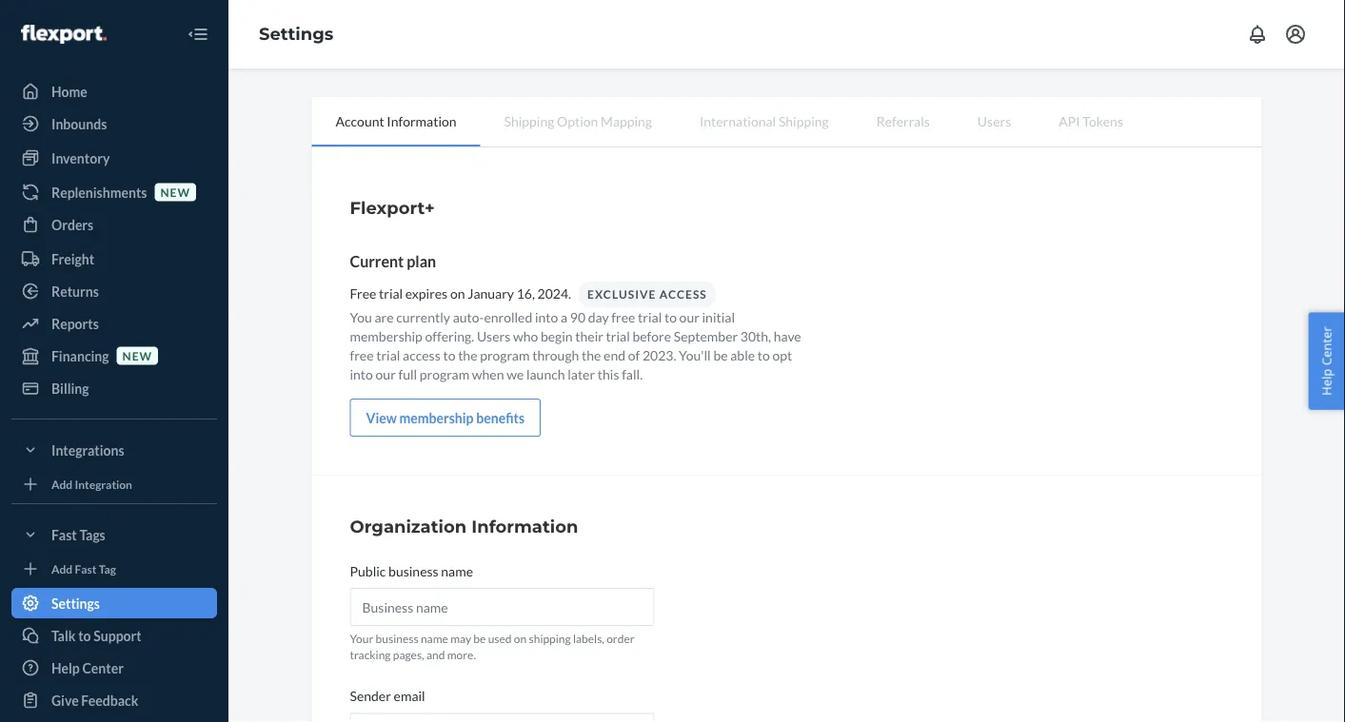 Task type: locate. For each thing, give the bounding box(es) containing it.
tab list
[[312, 97, 1262, 148]]

help inside 'help center' "button"
[[1318, 369, 1335, 396]]

1 vertical spatial program
[[420, 366, 469, 382]]

1 horizontal spatial be
[[713, 347, 728, 363]]

help center
[[1318, 327, 1335, 396], [51, 660, 124, 676]]

1 horizontal spatial on
[[514, 632, 527, 646]]

0 vertical spatial name
[[441, 563, 473, 579]]

business for public
[[388, 563, 438, 579]]

program down access
[[420, 366, 469, 382]]

information for account information
[[387, 113, 457, 129]]

replenishments
[[51, 184, 147, 200]]

currently
[[396, 309, 450, 325]]

1 shipping from the left
[[504, 113, 554, 129]]

free down you
[[350, 347, 374, 363]]

0 horizontal spatial new
[[122, 349, 152, 363]]

users inside users tab
[[978, 113, 1011, 129]]

integrations
[[51, 442, 124, 458]]

1 horizontal spatial free
[[611, 309, 635, 325]]

fast inside dropdown button
[[51, 527, 77, 543]]

open notifications image
[[1246, 23, 1269, 46]]

on inside your business name may be used on shipping labels, order tracking pages, and more.
[[514, 632, 527, 646]]

organization
[[350, 516, 467, 537]]

give feedback button
[[11, 685, 217, 716]]

90
[[570, 309, 586, 325]]

Business name text field
[[350, 588, 654, 626]]

returns
[[51, 283, 99, 299]]

tag
[[99, 562, 116, 576]]

opt
[[773, 347, 792, 363]]

new
[[160, 185, 190, 199], [122, 349, 152, 363]]

1 vertical spatial fast
[[75, 562, 97, 576]]

1 horizontal spatial help center
[[1318, 327, 1335, 396]]

give
[[51, 693, 79, 709]]

1 vertical spatial name
[[421, 632, 448, 646]]

1 horizontal spatial settings link
[[259, 23, 334, 44]]

0 horizontal spatial shipping
[[504, 113, 554, 129]]

public business name
[[350, 563, 473, 579]]

users down enrolled
[[477, 328, 510, 344]]

0 vertical spatial free
[[611, 309, 635, 325]]

users
[[978, 113, 1011, 129], [477, 328, 510, 344]]

our down access at the top of page
[[679, 309, 700, 325]]

16,
[[517, 285, 535, 301]]

to left opt
[[758, 347, 770, 363]]

1 horizontal spatial shipping
[[779, 113, 829, 129]]

1 vertical spatial new
[[122, 349, 152, 363]]

to down offering.
[[443, 347, 455, 363]]

view membership benefits button
[[350, 399, 541, 437]]

2 shipping from the left
[[779, 113, 829, 129]]

freight
[[51, 251, 94, 267]]

membership down "are"
[[350, 328, 422, 344]]

access
[[403, 347, 440, 363]]

0 horizontal spatial center
[[82, 660, 124, 676]]

1 vertical spatial help
[[51, 660, 80, 676]]

0 vertical spatial center
[[1318, 327, 1335, 366]]

tokens
[[1083, 113, 1123, 129]]

1 horizontal spatial help
[[1318, 369, 1335, 396]]

1 horizontal spatial new
[[160, 185, 190, 199]]

1 vertical spatial users
[[477, 328, 510, 344]]

view
[[366, 410, 397, 426]]

tracking
[[350, 648, 391, 662]]

close navigation image
[[187, 23, 209, 46]]

1 horizontal spatial the
[[582, 347, 601, 363]]

business inside your business name may be used on shipping labels, order tracking pages, and more.
[[376, 632, 418, 646]]

0 vertical spatial membership
[[350, 328, 422, 344]]

flexport logo image
[[21, 25, 106, 44]]

1 vertical spatial information
[[471, 516, 578, 537]]

0 vertical spatial be
[[713, 347, 728, 363]]

fast tags
[[51, 527, 105, 543]]

add left integration
[[51, 477, 73, 491]]

information up business name text field
[[471, 516, 578, 537]]

are
[[375, 309, 394, 325]]

orders
[[51, 217, 93, 233]]

flexport+
[[350, 197, 435, 218]]

their
[[575, 328, 603, 344]]

new down reports link
[[122, 349, 152, 363]]

membership down full
[[399, 410, 474, 426]]

on
[[450, 285, 465, 301], [514, 632, 527, 646]]

shipping
[[504, 113, 554, 129], [779, 113, 829, 129]]

more.
[[447, 648, 476, 662]]

add
[[51, 477, 73, 491], [51, 562, 73, 576]]

0 vertical spatial business
[[388, 563, 438, 579]]

program
[[480, 347, 530, 363], [420, 366, 469, 382]]

new up orders link
[[160, 185, 190, 199]]

billing
[[51, 380, 89, 396]]

0 horizontal spatial the
[[458, 347, 477, 363]]

0 vertical spatial help
[[1318, 369, 1335, 396]]

help center button
[[1308, 312, 1345, 410]]

view membership benefits link
[[350, 399, 541, 437]]

trial up full
[[376, 347, 400, 363]]

0 vertical spatial our
[[679, 309, 700, 325]]

be left able
[[713, 347, 728, 363]]

1 vertical spatial into
[[350, 366, 373, 382]]

to down access at the top of page
[[664, 309, 677, 325]]

users left the api
[[978, 113, 1011, 129]]

fast left tags
[[51, 527, 77, 543]]

information inside 'tab'
[[387, 113, 457, 129]]

before
[[632, 328, 671, 344]]

open account menu image
[[1284, 23, 1307, 46]]

0 horizontal spatial help center
[[51, 660, 124, 676]]

1 horizontal spatial center
[[1318, 327, 1335, 366]]

1 vertical spatial be
[[473, 632, 486, 646]]

api tokens tab
[[1035, 97, 1147, 145]]

0 horizontal spatial users
[[477, 328, 510, 344]]

0 vertical spatial users
[[978, 113, 1011, 129]]

the down offering.
[[458, 347, 477, 363]]

1 vertical spatial settings
[[51, 595, 100, 612]]

talk to support button
[[11, 621, 217, 651]]

you
[[350, 309, 372, 325]]

information right account
[[387, 113, 457, 129]]

fast left "tag"
[[75, 562, 97, 576]]

1 horizontal spatial users
[[978, 113, 1011, 129]]

initial
[[702, 309, 735, 325]]

the down their
[[582, 347, 601, 363]]

name for your business name may be used on shipping labels, order tracking pages, and more.
[[421, 632, 448, 646]]

talk
[[51, 628, 76, 644]]

0 horizontal spatial our
[[376, 366, 396, 382]]

name up the and
[[421, 632, 448, 646]]

new for financing
[[122, 349, 152, 363]]

name inside your business name may be used on shipping labels, order tracking pages, and more.
[[421, 632, 448, 646]]

0 vertical spatial settings link
[[259, 23, 334, 44]]

international
[[700, 113, 776, 129]]

shipping
[[529, 632, 571, 646]]

and
[[426, 648, 445, 662]]

1 vertical spatial membership
[[399, 410, 474, 426]]

add integration
[[51, 477, 132, 491]]

0 vertical spatial on
[[450, 285, 465, 301]]

business up "pages,"
[[376, 632, 418, 646]]

on up auto-
[[450, 285, 465, 301]]

0 horizontal spatial program
[[420, 366, 469, 382]]

settings link
[[259, 23, 334, 44], [11, 588, 217, 619]]

information
[[387, 113, 457, 129], [471, 516, 578, 537]]

add down fast tags
[[51, 562, 73, 576]]

shipping left 'option'
[[504, 113, 554, 129]]

talk to support
[[51, 628, 142, 644]]

launch
[[526, 366, 565, 382]]

billing link
[[11, 373, 217, 404]]

returns link
[[11, 276, 217, 307]]

1 horizontal spatial information
[[471, 516, 578, 537]]

1 vertical spatial add
[[51, 562, 73, 576]]

business down organization
[[388, 563, 438, 579]]

trial up end
[[606, 328, 630, 344]]

name for public business name
[[441, 563, 473, 579]]

reports
[[51, 316, 99, 332]]

0 horizontal spatial settings link
[[11, 588, 217, 619]]

30th,
[[740, 328, 771, 344]]

membership
[[350, 328, 422, 344], [399, 410, 474, 426]]

1 horizontal spatial program
[[480, 347, 530, 363]]

0 vertical spatial into
[[535, 309, 558, 325]]

2 add from the top
[[51, 562, 73, 576]]

1 vertical spatial business
[[376, 632, 418, 646]]

free down exclusive
[[611, 309, 635, 325]]

be
[[713, 347, 728, 363], [473, 632, 486, 646]]

0 vertical spatial information
[[387, 113, 457, 129]]

1 horizontal spatial our
[[679, 309, 700, 325]]

0 vertical spatial fast
[[51, 527, 77, 543]]

1 vertical spatial settings link
[[11, 588, 217, 619]]

0 horizontal spatial information
[[387, 113, 457, 129]]

0 horizontal spatial help
[[51, 660, 80, 676]]

into
[[535, 309, 558, 325], [350, 366, 373, 382]]

0 horizontal spatial be
[[473, 632, 486, 646]]

shipping right international at the top right of the page
[[779, 113, 829, 129]]

program up we
[[480, 347, 530, 363]]

1 vertical spatial on
[[514, 632, 527, 646]]

to right talk
[[78, 628, 91, 644]]

on right used
[[514, 632, 527, 646]]

1 horizontal spatial settings
[[259, 23, 334, 44]]

plan
[[407, 252, 436, 270]]

add for add integration
[[51, 477, 73, 491]]

to
[[664, 309, 677, 325], [443, 347, 455, 363], [758, 347, 770, 363], [78, 628, 91, 644]]

be right may
[[473, 632, 486, 646]]

add for add fast tag
[[51, 562, 73, 576]]

into left full
[[350, 366, 373, 382]]

1 vertical spatial free
[[350, 347, 374, 363]]

0 vertical spatial add
[[51, 477, 73, 491]]

our
[[679, 309, 700, 325], [376, 366, 396, 382]]

business for your
[[376, 632, 418, 646]]

into left a
[[535, 309, 558, 325]]

1 vertical spatial our
[[376, 366, 396, 382]]

1 add from the top
[[51, 477, 73, 491]]

name down the organization information at the bottom left of the page
[[441, 563, 473, 579]]

0 vertical spatial new
[[160, 185, 190, 199]]

1 vertical spatial help center
[[51, 660, 124, 676]]

0 vertical spatial help center
[[1318, 327, 1335, 396]]

account
[[336, 113, 384, 129]]

fall.
[[622, 366, 643, 382]]

auto-
[[453, 309, 484, 325]]

our left full
[[376, 366, 396, 382]]

add integration link
[[11, 473, 217, 496]]

2023.
[[642, 347, 676, 363]]

0 vertical spatial program
[[480, 347, 530, 363]]

free
[[350, 285, 376, 301]]



Task type: describe. For each thing, give the bounding box(es) containing it.
inventory link
[[11, 143, 217, 173]]

later
[[568, 366, 595, 382]]

0 vertical spatial settings
[[259, 23, 334, 44]]

center inside "button"
[[1318, 327, 1335, 366]]

through
[[532, 347, 579, 363]]

0 horizontal spatial on
[[450, 285, 465, 301]]

Email address text field
[[350, 713, 654, 723]]

referrals tab
[[853, 97, 954, 145]]

may
[[450, 632, 471, 646]]

add fast tag
[[51, 562, 116, 576]]

account information
[[336, 113, 457, 129]]

users tab
[[954, 97, 1035, 145]]

exclusive access
[[587, 287, 707, 301]]

inventory
[[51, 150, 110, 166]]

access
[[659, 287, 707, 301]]

integration
[[75, 477, 132, 491]]

you are currently auto-enrolled into a 90 day free trial to our initial membership offering. users who begin their trial before september 30th, have free trial access to the program through the end of 2023. you'll be able to opt into our full program when we launch later this fall.
[[350, 309, 801, 382]]

when
[[472, 366, 504, 382]]

you'll
[[679, 347, 711, 363]]

1 the from the left
[[458, 347, 477, 363]]

referrals
[[876, 113, 930, 129]]

give feedback
[[51, 693, 138, 709]]

of
[[628, 347, 640, 363]]

add fast tag link
[[11, 558, 217, 581]]

offering.
[[425, 328, 474, 344]]

help inside help center link
[[51, 660, 80, 676]]

support
[[94, 628, 142, 644]]

international shipping
[[700, 113, 829, 129]]

inbounds
[[51, 116, 107, 132]]

feedback
[[81, 693, 138, 709]]

mapping
[[601, 113, 652, 129]]

2024.
[[537, 285, 571, 301]]

order
[[607, 632, 635, 646]]

current plan
[[350, 252, 436, 270]]

fast tags button
[[11, 520, 217, 550]]

your
[[350, 632, 373, 646]]

enrolled
[[484, 309, 532, 325]]

be inside the you are currently auto-enrolled into a 90 day free trial to our initial membership offering. users who begin their trial before september 30th, have free trial access to the program through the end of 2023. you'll be able to opt into our full program when we launch later this fall.
[[713, 347, 728, 363]]

users inside the you are currently auto-enrolled into a 90 day free trial to our initial membership offering. users who begin their trial before september 30th, have free trial access to the program through the end of 2023. you'll be able to opt into our full program when we launch later this fall.
[[477, 328, 510, 344]]

help center link
[[11, 653, 217, 683]]

able
[[730, 347, 755, 363]]

freight link
[[11, 244, 217, 274]]

new for replenishments
[[160, 185, 190, 199]]

api tokens
[[1059, 113, 1123, 129]]

help center inside 'help center' "button"
[[1318, 327, 1335, 396]]

exclusive
[[587, 287, 656, 301]]

account information tab
[[312, 97, 480, 147]]

membership inside button
[[399, 410, 474, 426]]

home link
[[11, 76, 217, 107]]

integrations button
[[11, 435, 217, 465]]

tags
[[79, 527, 105, 543]]

help center inside help center link
[[51, 660, 124, 676]]

sender
[[350, 688, 391, 704]]

benefits
[[476, 410, 525, 426]]

have
[[774, 328, 801, 344]]

option
[[557, 113, 598, 129]]

shipping option mapping tab
[[480, 97, 676, 145]]

view membership benefits
[[366, 410, 525, 426]]

financing
[[51, 348, 109, 364]]

free trial expires on january 16, 2024.
[[350, 285, 571, 301]]

your business name may be used on shipping labels, order tracking pages, and more.
[[350, 632, 635, 662]]

we
[[507, 366, 524, 382]]

begin
[[541, 328, 573, 344]]

2 the from the left
[[582, 347, 601, 363]]

trial up before
[[638, 309, 662, 325]]

be inside your business name may be used on shipping labels, order tracking pages, and more.
[[473, 632, 486, 646]]

orders link
[[11, 209, 217, 240]]

day
[[588, 309, 609, 325]]

full
[[398, 366, 417, 382]]

home
[[51, 83, 87, 99]]

pages,
[[393, 648, 424, 662]]

information for organization information
[[471, 516, 578, 537]]

september
[[674, 328, 738, 344]]

api
[[1059, 113, 1080, 129]]

international shipping tab
[[676, 97, 853, 145]]

who
[[513, 328, 538, 344]]

1 vertical spatial center
[[82, 660, 124, 676]]

0 horizontal spatial free
[[350, 347, 374, 363]]

this
[[598, 366, 619, 382]]

membership inside the you are currently auto-enrolled into a 90 day free trial to our initial membership offering. users who begin their trial before september 30th, have free trial access to the program through the end of 2023. you'll be able to opt into our full program when we launch later this fall.
[[350, 328, 422, 344]]

0 horizontal spatial into
[[350, 366, 373, 382]]

shipping option mapping
[[504, 113, 652, 129]]

to inside talk to support button
[[78, 628, 91, 644]]

expires
[[405, 285, 448, 301]]

end
[[604, 347, 625, 363]]

reports link
[[11, 308, 217, 339]]

trial up "are"
[[379, 285, 403, 301]]

tab list containing account information
[[312, 97, 1262, 148]]

a
[[561, 309, 567, 325]]

1 horizontal spatial into
[[535, 309, 558, 325]]

used
[[488, 632, 512, 646]]

public
[[350, 563, 386, 579]]

0 horizontal spatial settings
[[51, 595, 100, 612]]

sender email
[[350, 688, 425, 704]]



Task type: vqa. For each thing, say whether or not it's contained in the screenshot.
second square icon from the bottom of the page
no



